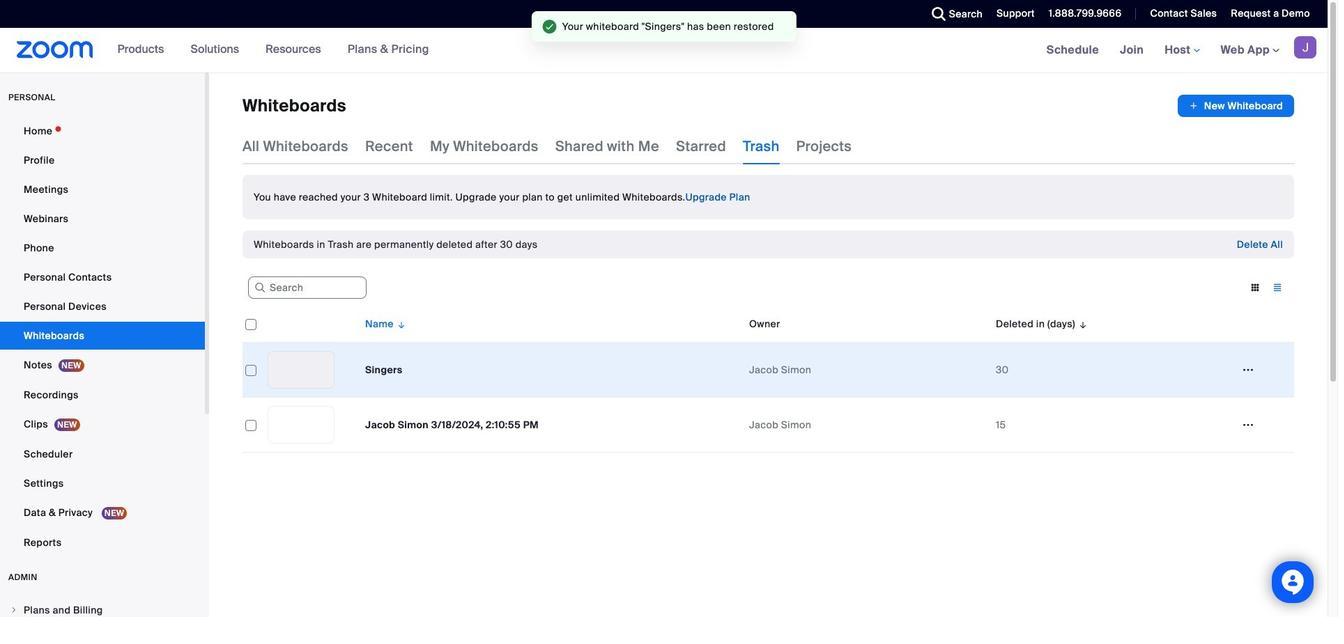 Task type: locate. For each thing, give the bounding box(es) containing it.
1 vertical spatial application
[[243, 306, 1305, 464]]

banner
[[0, 28, 1328, 73]]

right image
[[10, 607, 18, 615]]

application
[[1178, 95, 1295, 117], [243, 306, 1305, 464]]

menu item
[[0, 598, 205, 618]]

alert
[[254, 238, 538, 252]]

zoom logo image
[[17, 41, 93, 59]]

Search text field
[[248, 277, 367, 299]]

list mode, selected image
[[1267, 282, 1289, 294]]

success image
[[543, 20, 557, 33]]

singers element
[[365, 364, 403, 377]]

arrow down image
[[394, 316, 407, 333]]

more options for singers image
[[1238, 364, 1260, 377]]

tabs of all whiteboard page tab list
[[243, 128, 852, 165]]

profile picture image
[[1295, 36, 1317, 59]]

jacob simon 3/18/2024, 2:10:55 pm element
[[365, 419, 539, 432]]



Task type: vqa. For each thing, say whether or not it's contained in the screenshot.
Zoom Logo
yes



Task type: describe. For each thing, give the bounding box(es) containing it.
0 vertical spatial application
[[1178, 95, 1295, 117]]

thumbnail of jacob simon 3/18/2024, 2:10:55 pm image
[[268, 407, 334, 443]]

more options for jacob simon 3/18/2024, 2:10:55 pm image
[[1238, 419, 1260, 432]]

personal menu menu
[[0, 117, 205, 558]]

add image
[[1189, 99, 1199, 113]]

singers, modified at apr 02, 2024 by jacob simon, view only, link image
[[268, 351, 335, 389]]

meetings navigation
[[1037, 28, 1328, 73]]

arrow down image
[[1076, 316, 1089, 333]]

grid mode, not selected image
[[1245, 282, 1267, 294]]

product information navigation
[[107, 28, 440, 73]]

thumbnail of singers image
[[268, 352, 334, 388]]



